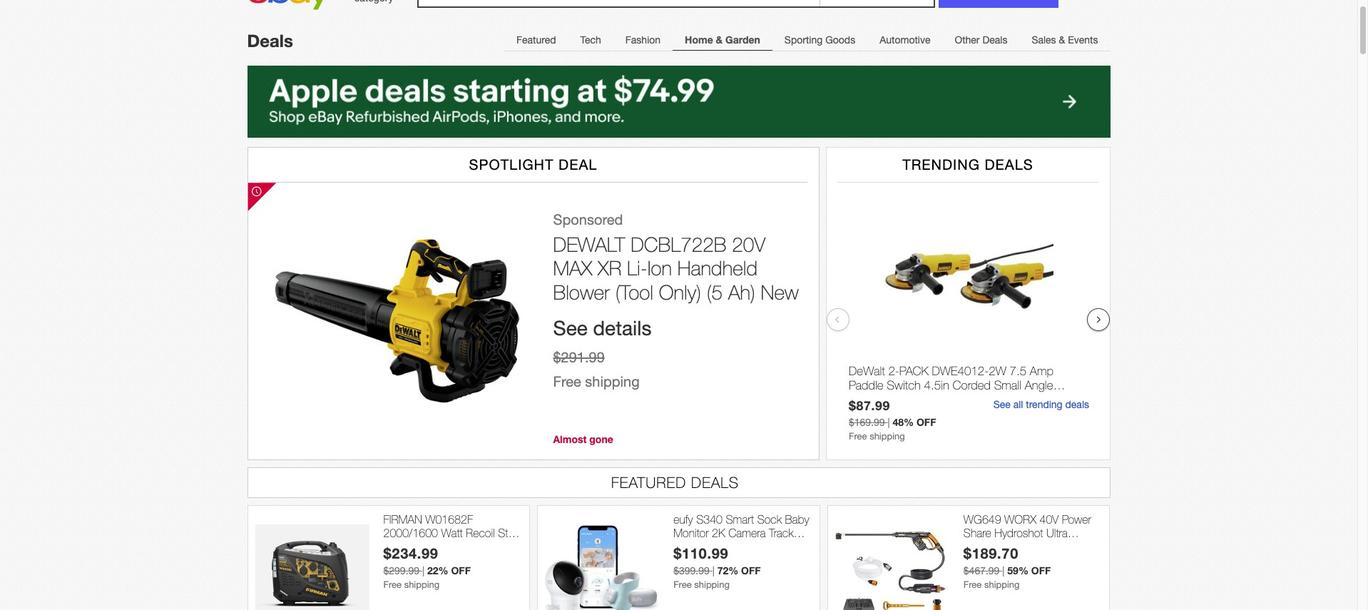 Task type: locate. For each thing, give the bounding box(es) containing it.
0 horizontal spatial power
[[1006, 540, 1035, 553]]

$189.70 $467.99 | 59% off free shipping
[[964, 545, 1051, 590]]

shipping inside $189.70 $467.99 | 59% off free shipping
[[985, 580, 1020, 590]]

off inside the $169.99 | 48% off free shipping
[[917, 416, 936, 428]]

free down $467.99
[[964, 580, 982, 590]]

free down $169.99
[[849, 431, 867, 442]]

detection
[[674, 554, 719, 567]]

shipping
[[585, 373, 640, 389], [870, 431, 905, 442], [404, 580, 440, 590], [695, 580, 730, 590], [985, 580, 1020, 590]]

eufy
[[674, 513, 693, 526]]

paddle
[[849, 378, 884, 393]]

amp
[[1030, 364, 1054, 378]]

refurbished
[[384, 554, 441, 567]]

featured up eufy
[[612, 474, 687, 491]]

| inside $110.99 $399.99 | 72% off free shipping
[[713, 565, 715, 577]]

see all trending deals
[[993, 399, 1089, 410]]

| left 22%
[[422, 565, 425, 577]]

$189.70
[[964, 545, 1019, 562]]

1 horizontal spatial see
[[993, 399, 1011, 410]]

off right 72% at the right of the page
[[742, 565, 761, 577]]

deals
[[1065, 399, 1089, 410]]

off inside $189.70 $467.99 | 59% off free shipping
[[1032, 565, 1051, 577]]

72%
[[718, 565, 739, 577]]

spotlight
[[469, 156, 554, 173]]

power
[[1062, 513, 1092, 526], [1006, 540, 1035, 553]]

sock
[[758, 513, 782, 526]]

shipping down the '59%'
[[985, 580, 1020, 590]]

sales
[[1032, 34, 1057, 46]]

1 vertical spatial featured
[[612, 474, 687, 491]]

|
[[888, 417, 890, 428], [422, 565, 425, 577], [713, 565, 715, 577], [1003, 565, 1005, 577]]

| for $189.70
[[1003, 565, 1005, 577]]

see all trending deals link
[[993, 399, 1089, 410]]

free down '$399.99'
[[674, 580, 692, 590]]

4.5in
[[924, 378, 949, 393]]

home & garden
[[685, 34, 761, 46]]

see up $291.99
[[553, 316, 588, 339]]

see left all
[[993, 399, 1011, 410]]

1 horizontal spatial power
[[1062, 513, 1092, 526]]

shipping inside $110.99 $399.99 | 72% off free shipping
[[695, 580, 730, 590]]

| for $110.99
[[713, 565, 715, 577]]

dewalt
[[849, 364, 885, 378]]

hydroshot
[[995, 527, 1044, 540]]

blower
[[553, 280, 610, 304]]

$467.99
[[964, 565, 1000, 577]]

(725
[[1078, 540, 1100, 553]]

small
[[994, 378, 1022, 393]]

apple deals starting at $74.99 shop ebay refurbished airpods, iphones, and more. image
[[247, 66, 1111, 138]]

li-
[[627, 256, 648, 280]]

-
[[471, 540, 475, 553], [986, 554, 990, 567]]

wg649
[[964, 513, 1002, 526]]

free down $299.99
[[384, 580, 402, 590]]

&
[[716, 34, 723, 46], [1059, 34, 1066, 46]]

| left the '59%'
[[1003, 565, 1005, 577]]

$169.99 | 48% off free shipping
[[849, 416, 936, 442]]

other deals
[[955, 34, 1008, 46]]

0 horizontal spatial -
[[471, 540, 475, 553]]

| left 72% at the right of the page
[[713, 565, 715, 577]]

& for home
[[716, 34, 723, 46]]

featured
[[517, 34, 556, 46], [612, 474, 687, 491]]

sporting goods link
[[773, 26, 868, 54]]

$299.99
[[384, 565, 420, 577]]

off for $189.70
[[1032, 565, 1051, 577]]

featured inside 'home & garden' menu bar
[[517, 34, 556, 46]]

- left cr
[[986, 554, 990, 567]]

power up the ultra
[[1062, 513, 1092, 526]]

free inside $234.99 $299.99 | 22% off free shipping
[[384, 580, 402, 590]]

shipping for $189.70
[[985, 580, 1020, 590]]

1 vertical spatial -
[[986, 554, 990, 567]]

shipping for $110.99
[[695, 580, 730, 590]]

shipping inside $234.99 $299.99 | 22% off free shipping
[[404, 580, 440, 590]]

free shipping
[[553, 373, 640, 389]]

tech
[[581, 34, 601, 46]]

ultra
[[1047, 527, 1068, 540]]

cr
[[993, 554, 1008, 567]]

deals
[[247, 31, 293, 51], [983, 34, 1008, 46], [985, 156, 1034, 173], [692, 474, 739, 491]]

0 vertical spatial -
[[471, 540, 475, 553]]

None submit
[[939, 0, 1059, 8]]

2-
[[888, 364, 899, 378]]

& right sales
[[1059, 34, 1066, 46]]

- down recoil
[[471, 540, 475, 553]]

free inside the $169.99 | 48% off free shipping
[[849, 431, 867, 442]]

1 vertical spatial power
[[1006, 540, 1035, 553]]

deal
[[559, 156, 598, 173]]

free inside $110.99 $399.99 | 72% off free shipping
[[674, 580, 692, 590]]

shipping down $291.99
[[585, 373, 640, 389]]

off right 48% on the bottom right of page
[[917, 416, 936, 428]]

free inside $189.70 $467.99 | 59% off free shipping
[[964, 580, 982, 590]]

shipping inside the $169.99 | 48% off free shipping
[[870, 431, 905, 442]]

wg649 worx 40v power share hydroshot ultra portable power cleaner (725 psi) - cr
[[964, 513, 1100, 567]]

0 horizontal spatial see
[[553, 316, 588, 339]]

off right 22%
[[451, 565, 471, 577]]

shipping down 48% on the bottom right of page
[[870, 431, 905, 442]]

featured left the tech "link"
[[517, 34, 556, 46]]

- inside 'wg649 worx 40v power share hydroshot ultra portable power cleaner (725 psi) - cr'
[[986, 554, 990, 567]]

dewalt dcbl722b 20v max xr li-ion handheld blower (tool only) (5 ah) new link
[[553, 233, 805, 304]]

dewalt 2-pack dwe4012-2w 7.5 amp paddle switch 4.5in corded small angle grinders link
[[849, 364, 1089, 407]]

0 horizontal spatial featured
[[517, 34, 556, 46]]

| inside $234.99 $299.99 | 22% off free shipping
[[422, 565, 425, 577]]

0 vertical spatial see
[[553, 316, 588, 339]]

$234.99 $299.99 | 22% off free shipping
[[384, 545, 471, 590]]

featured for featured
[[517, 34, 556, 46]]

59%
[[1008, 565, 1029, 577]]

home & garden tab list
[[505, 25, 1111, 54]]

$399.99
[[674, 565, 710, 577]]

off inside $110.99 $399.99 | 72% off free shipping
[[742, 565, 761, 577]]

free for $189.70
[[964, 580, 982, 590]]

$169.99
[[849, 417, 885, 428]]

1 vertical spatial see
[[993, 399, 1011, 410]]

handheld
[[678, 256, 758, 280]]

details
[[593, 316, 652, 339]]

& right home
[[716, 34, 723, 46]]

sponsored
[[553, 211, 623, 228]]

deals inside 'home & garden' menu bar
[[983, 34, 1008, 46]]

1 horizontal spatial -
[[986, 554, 990, 567]]

shipping down 22%
[[404, 580, 440, 590]]

sales & events
[[1032, 34, 1099, 46]]

almost
[[553, 433, 587, 445]]

0 vertical spatial featured
[[517, 34, 556, 46]]

free
[[553, 373, 581, 389], [849, 431, 867, 442], [384, 580, 402, 590], [674, 580, 692, 590], [964, 580, 982, 590]]

0 vertical spatial power
[[1062, 513, 1092, 526]]

share
[[964, 527, 992, 540]]

psi)
[[964, 554, 983, 567]]

0 horizontal spatial &
[[716, 34, 723, 46]]

free for $234.99
[[384, 580, 402, 590]]

new
[[761, 280, 799, 304]]

off inside $234.99 $299.99 | 22% off free shipping
[[451, 565, 471, 577]]

power down hydroshot
[[1006, 540, 1035, 553]]

1 horizontal spatial &
[[1059, 34, 1066, 46]]

grinders
[[849, 393, 892, 407]]

camera
[[729, 527, 766, 540]]

shipping down 72% at the right of the page
[[695, 580, 730, 590]]

& inside "link"
[[1059, 34, 1066, 46]]

off right the '59%'
[[1032, 565, 1051, 577]]

1 horizontal spatial featured
[[612, 474, 687, 491]]

sponsored dewalt dcbl722b 20v max xr li-ion handheld blower (tool only) (5 ah) new
[[553, 211, 799, 304]]

| inside $189.70 $467.99 | 59% off free shipping
[[1003, 565, 1005, 577]]

eufy s340 smart sock baby monitor 2k camera track sleep/heart rate/cry detection
[[674, 513, 810, 567]]

| left 48% on the bottom right of page
[[888, 417, 890, 428]]

7.5
[[1010, 364, 1027, 378]]



Task type: describe. For each thing, give the bounding box(es) containing it.
deals for featured deals
[[692, 474, 739, 491]]

deals for other deals
[[983, 34, 1008, 46]]

featured deals
[[612, 474, 739, 491]]

& for sales
[[1059, 34, 1066, 46]]

ah)
[[729, 280, 756, 304]]

spotlight deal
[[469, 156, 598, 173]]

pack
[[899, 364, 929, 378]]

trending
[[1026, 399, 1063, 410]]

wg649 worx 40v power share hydroshot ultra portable power cleaner (725 psi) - cr link
[[964, 513, 1103, 567]]

monitor
[[674, 527, 709, 540]]

fashion link
[[614, 26, 673, 54]]

gone
[[590, 433, 614, 445]]

$110.99
[[674, 545, 729, 562]]

dwe4012-
[[932, 364, 989, 378]]

automotive link
[[868, 26, 943, 54]]

garden
[[726, 34, 761, 46]]

shipping for $234.99
[[404, 580, 440, 590]]

trending deals
[[903, 156, 1034, 173]]

dewalt
[[553, 233, 625, 256]]

dcbl722b
[[631, 233, 727, 256]]

48%
[[893, 416, 914, 428]]

track
[[769, 527, 794, 540]]

22%
[[427, 565, 449, 577]]

off for $110.99
[[742, 565, 761, 577]]

sales & events link
[[1020, 26, 1111, 54]]

$110.99 $399.99 | 72% off free shipping
[[674, 545, 761, 590]]

start
[[498, 527, 521, 540]]

| for $234.99
[[422, 565, 425, 577]]

firman w01682f 2000/1600 watt recoil start inverter generator - refurbished link
[[384, 513, 522, 567]]

see for see details
[[553, 316, 588, 339]]

eufy s340 smart sock baby monitor 2k camera track sleep/heart rate/cry detection link
[[674, 513, 813, 567]]

rate/cry
[[734, 540, 776, 553]]

automotive
[[880, 34, 931, 46]]

see for see all trending deals
[[993, 399, 1011, 410]]

home & garden menu bar
[[505, 25, 1111, 54]]

worx
[[1005, 513, 1037, 526]]

generator
[[421, 540, 468, 553]]

featured for featured deals
[[612, 474, 687, 491]]

see details link
[[553, 316, 652, 339]]

firman
[[384, 513, 422, 526]]

only)
[[659, 280, 702, 304]]

featured link
[[505, 26, 568, 54]]

cleaner
[[1039, 540, 1075, 553]]

2k
[[712, 527, 726, 540]]

see details
[[553, 316, 652, 339]]

other
[[955, 34, 980, 46]]

dewalt 2-pack dwe4012-2w 7.5 amp paddle switch 4.5in corded small angle grinders
[[849, 364, 1054, 407]]

$291.99
[[553, 349, 605, 365]]

angle
[[1025, 378, 1053, 393]]

- inside firman w01682f 2000/1600 watt recoil start inverter generator - refurbished
[[471, 540, 475, 553]]

sporting
[[785, 34, 823, 46]]

Search for anything text field
[[419, 0, 817, 6]]

free for $110.99
[[674, 580, 692, 590]]

w01682f
[[426, 513, 473, 526]]

free down $291.99
[[553, 373, 581, 389]]

off for $234.99
[[451, 565, 471, 577]]

home & garden link
[[673, 26, 773, 54]]

switch
[[887, 378, 921, 393]]

inverter
[[384, 540, 418, 553]]

deals link
[[247, 31, 293, 51]]

corded
[[953, 378, 991, 393]]

2w
[[989, 364, 1006, 378]]

sleep/heart
[[674, 540, 731, 553]]

trending
[[903, 156, 980, 173]]

smart
[[726, 513, 754, 526]]

2000/1600
[[384, 527, 438, 540]]

xr
[[598, 256, 622, 280]]

recoil
[[466, 527, 495, 540]]

$234.99
[[384, 545, 439, 562]]

sporting goods
[[785, 34, 856, 46]]

| inside the $169.99 | 48% off free shipping
[[888, 417, 890, 428]]

(5
[[707, 280, 723, 304]]

portable
[[964, 540, 1003, 553]]

deals for trending deals
[[985, 156, 1034, 173]]

baby
[[785, 513, 810, 526]]

goods
[[826, 34, 856, 46]]

40v
[[1040, 513, 1059, 526]]

tech link
[[568, 26, 614, 54]]

events
[[1068, 34, 1099, 46]]

(tool
[[616, 280, 654, 304]]

20v
[[732, 233, 766, 256]]

ion
[[648, 256, 672, 280]]

all
[[1013, 399, 1023, 410]]

max
[[553, 256, 593, 280]]



Task type: vqa. For each thing, say whether or not it's contained in the screenshot.
third Privacy from the left
no



